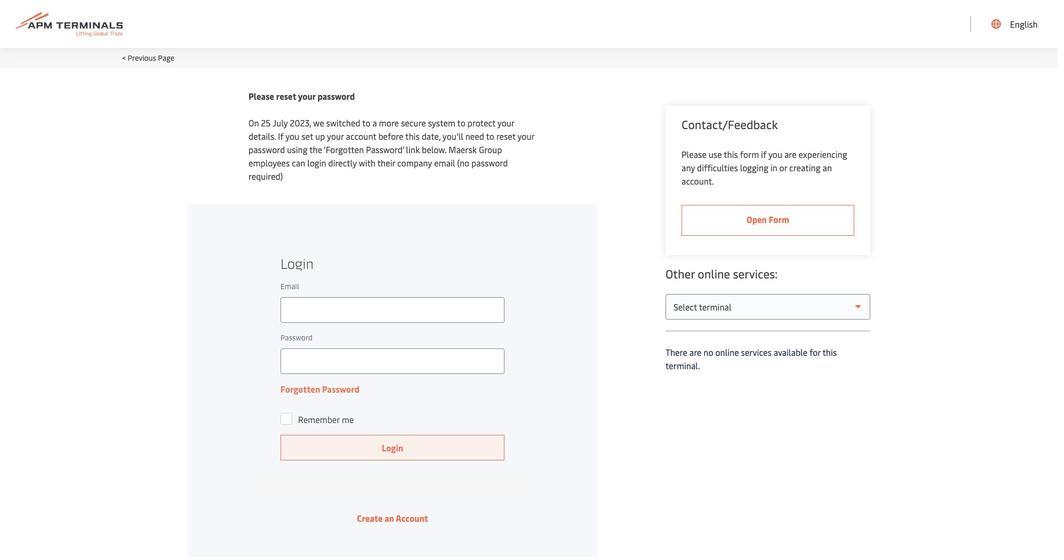 Task type: vqa. For each thing, say whether or not it's contained in the screenshot.
Los
no



Task type: locate. For each thing, give the bounding box(es) containing it.
1 vertical spatial please
[[682, 148, 707, 160]]

employees
[[249, 157, 290, 169]]

english
[[1011, 18, 1038, 30]]

<
[[122, 53, 126, 63]]

services:
[[733, 266, 778, 282]]

0 vertical spatial are
[[785, 148, 797, 160]]

1 vertical spatial online
[[716, 346, 739, 358]]

1 vertical spatial this
[[724, 148, 738, 160]]

other
[[666, 266, 695, 282]]

your right protect
[[498, 117, 515, 129]]

up
[[315, 130, 325, 142]]

password
[[318, 90, 355, 102], [249, 144, 285, 155], [472, 157, 508, 169]]

0 horizontal spatial this
[[406, 130, 420, 142]]

login
[[308, 157, 326, 169]]

create
[[357, 512, 383, 524]]

there are no online services available for this terminal.
[[666, 346, 837, 371]]

0 horizontal spatial an
[[385, 512, 394, 524]]

form
[[769, 213, 790, 225]]

open
[[747, 213, 767, 225]]

an down experiencing
[[823, 162, 832, 173]]

secure
[[401, 117, 426, 129]]

2 vertical spatial this
[[823, 346, 837, 358]]

2 horizontal spatial this
[[823, 346, 837, 358]]

are
[[785, 148, 797, 160], [690, 346, 702, 358]]

to up the you'll
[[458, 117, 466, 129]]

you
[[286, 130, 300, 142], [769, 148, 783, 160]]

are inside there are no online services available for this terminal.
[[690, 346, 702, 358]]

0 horizontal spatial password
[[249, 144, 285, 155]]

0 vertical spatial this
[[406, 130, 420, 142]]

1 horizontal spatial to
[[458, 117, 466, 129]]

1 horizontal spatial reset
[[497, 130, 516, 142]]

for
[[810, 346, 821, 358]]

you'll
[[443, 130, 464, 142]]

1 vertical spatial password
[[249, 144, 285, 155]]

this inside on 25 july 2023, we switched to a more secure system to protect your details. if you set up your account before this date, you'll need to reset your password using the 'forgotten password' link below. maersk group employees can login directly with their company email (no password required)
[[406, 130, 420, 142]]

are left no
[[690, 346, 702, 358]]

to left a
[[362, 117, 371, 129]]

password up employees
[[249, 144, 285, 155]]

1 horizontal spatial please
[[682, 148, 707, 160]]

need
[[466, 130, 484, 142]]

contact/feedback
[[682, 116, 778, 132]]

date,
[[422, 130, 441, 142]]

form
[[741, 148, 759, 160]]

services
[[742, 346, 772, 358]]

0 vertical spatial reset
[[276, 90, 296, 102]]

to up group
[[486, 130, 495, 142]]

link
[[406, 144, 420, 155]]

are inside please use this form if you are experiencing any difficulties logging in or creating an account.
[[785, 148, 797, 160]]

this inside there are no online services available for this terminal.
[[823, 346, 837, 358]]

creating
[[790, 162, 821, 173]]

1 vertical spatial reset
[[497, 130, 516, 142]]

english button
[[992, 0, 1038, 48]]

reset
[[276, 90, 296, 102], [497, 130, 516, 142]]

terminal.
[[666, 360, 700, 371]]

1 horizontal spatial this
[[724, 148, 738, 160]]

your
[[298, 90, 316, 102], [498, 117, 515, 129], [327, 130, 344, 142], [518, 130, 535, 142]]

this right for
[[823, 346, 837, 358]]

1 horizontal spatial you
[[769, 148, 783, 160]]

this up link
[[406, 130, 420, 142]]

please
[[249, 90, 274, 102], [682, 148, 707, 160]]

this
[[406, 130, 420, 142], [724, 148, 738, 160], [823, 346, 837, 358]]

online right other
[[698, 266, 731, 282]]

page
[[158, 53, 175, 63]]

more
[[379, 117, 399, 129]]

protect
[[468, 117, 496, 129]]

0 vertical spatial you
[[286, 130, 300, 142]]

1 vertical spatial are
[[690, 346, 702, 358]]

please up '25'
[[249, 90, 274, 102]]

company
[[398, 157, 432, 169]]

1 horizontal spatial an
[[823, 162, 832, 173]]

using
[[287, 144, 308, 155]]

other online services:
[[666, 266, 778, 282]]

reset up group
[[497, 130, 516, 142]]

1 vertical spatial you
[[769, 148, 783, 160]]

0 horizontal spatial are
[[690, 346, 702, 358]]

password up switched
[[318, 90, 355, 102]]

system
[[428, 117, 456, 129]]

previous
[[128, 53, 156, 63]]

0 horizontal spatial you
[[286, 130, 300, 142]]

reset up july
[[276, 90, 296, 102]]

an inside please use this form if you are experiencing any difficulties logging in or creating an account.
[[823, 162, 832, 173]]

0 vertical spatial online
[[698, 266, 731, 282]]

0 horizontal spatial please
[[249, 90, 274, 102]]

1 horizontal spatial are
[[785, 148, 797, 160]]

an right create
[[385, 512, 394, 524]]

can
[[292, 157, 305, 169]]

2 horizontal spatial password
[[472, 157, 508, 169]]

0 horizontal spatial reset
[[276, 90, 296, 102]]

you inside please use this form if you are experiencing any difficulties logging in or creating an account.
[[769, 148, 783, 160]]

are up or
[[785, 148, 797, 160]]

no
[[704, 346, 714, 358]]

0 vertical spatial an
[[823, 162, 832, 173]]

if
[[278, 130, 284, 142]]

your right up
[[327, 130, 344, 142]]

if
[[762, 148, 767, 160]]

open form
[[747, 213, 790, 225]]

the
[[310, 144, 322, 155]]

to
[[362, 117, 371, 129], [458, 117, 466, 129], [486, 130, 495, 142]]

0 vertical spatial please
[[249, 90, 274, 102]]

required)
[[249, 170, 283, 182]]

online right no
[[716, 346, 739, 358]]

online
[[698, 266, 731, 282], [716, 346, 739, 358]]

1 horizontal spatial password
[[318, 90, 355, 102]]

an
[[823, 162, 832, 173], [385, 512, 394, 524]]

please inside please use this form if you are experiencing any difficulties logging in or creating an account.
[[682, 148, 707, 160]]

please up any
[[682, 148, 707, 160]]

please for please reset your password
[[249, 90, 274, 102]]

this right use
[[724, 148, 738, 160]]

password down group
[[472, 157, 508, 169]]



Task type: describe. For each thing, give the bounding box(es) containing it.
difficulties
[[697, 162, 738, 173]]

0 vertical spatial password
[[318, 90, 355, 102]]

(no
[[457, 157, 470, 169]]

you inside on 25 july 2023, we switched to a more secure system to protect your details. if you set up your account before this date, you'll need to reset your password using the 'forgotten password' link below. maersk group employees can login directly with their company email (no password required)
[[286, 130, 300, 142]]

maersk
[[449, 144, 477, 155]]

details.
[[249, 130, 276, 142]]

your up 2023,
[[298, 90, 316, 102]]

any
[[682, 162, 695, 173]]

use
[[709, 148, 722, 160]]

before
[[379, 130, 404, 142]]

switched
[[326, 117, 361, 129]]

on 25 july 2023, we switched to a more secure system to protect your details. if you set up your account before this date, you'll need to reset your password using the 'forgotten password' link below. maersk group employees can login directly with their company email (no password required)
[[249, 117, 535, 182]]

1 vertical spatial an
[[385, 512, 394, 524]]

create an account
[[357, 512, 428, 524]]

2 vertical spatial password
[[472, 157, 508, 169]]

please use this form if you are experiencing any difficulties logging in or creating an account.
[[682, 148, 848, 187]]

there
[[666, 346, 688, 358]]

2 horizontal spatial to
[[486, 130, 495, 142]]

please reset your password
[[249, 90, 355, 102]]

on
[[249, 117, 259, 129]]

july
[[273, 117, 288, 129]]

with
[[359, 157, 376, 169]]

a
[[373, 117, 377, 129]]

set
[[302, 130, 313, 142]]

'forgotten
[[324, 144, 364, 155]]

open form link
[[682, 205, 855, 236]]

password'
[[366, 144, 404, 155]]

in
[[771, 162, 778, 173]]

create an account link
[[357, 512, 428, 524]]

account
[[346, 130, 376, 142]]

previous page link
[[128, 53, 175, 63]]

available
[[774, 346, 808, 358]]

experiencing
[[799, 148, 848, 160]]

directly
[[328, 157, 357, 169]]

reset inside on 25 july 2023, we switched to a more secure system to protect your details. if you set up your account before this date, you'll need to reset your password using the 'forgotten password' link below. maersk group employees can login directly with their company email (no password required)
[[497, 130, 516, 142]]

please for please use this form if you are experiencing any difficulties logging in or creating an account.
[[682, 148, 707, 160]]

0 horizontal spatial to
[[362, 117, 371, 129]]

online inside there are no online services available for this terminal.
[[716, 346, 739, 358]]

logging
[[740, 162, 769, 173]]

2023,
[[290, 117, 311, 129]]

this inside please use this form if you are experiencing any difficulties logging in or creating an account.
[[724, 148, 738, 160]]

group
[[479, 144, 502, 155]]

account.
[[682, 175, 714, 187]]

account
[[396, 512, 428, 524]]

we
[[313, 117, 324, 129]]

< previous page
[[122, 53, 175, 63]]

25
[[261, 117, 271, 129]]

their
[[378, 157, 395, 169]]

or
[[780, 162, 788, 173]]

your right need
[[518, 130, 535, 142]]

email
[[434, 157, 455, 169]]

below.
[[422, 144, 447, 155]]



